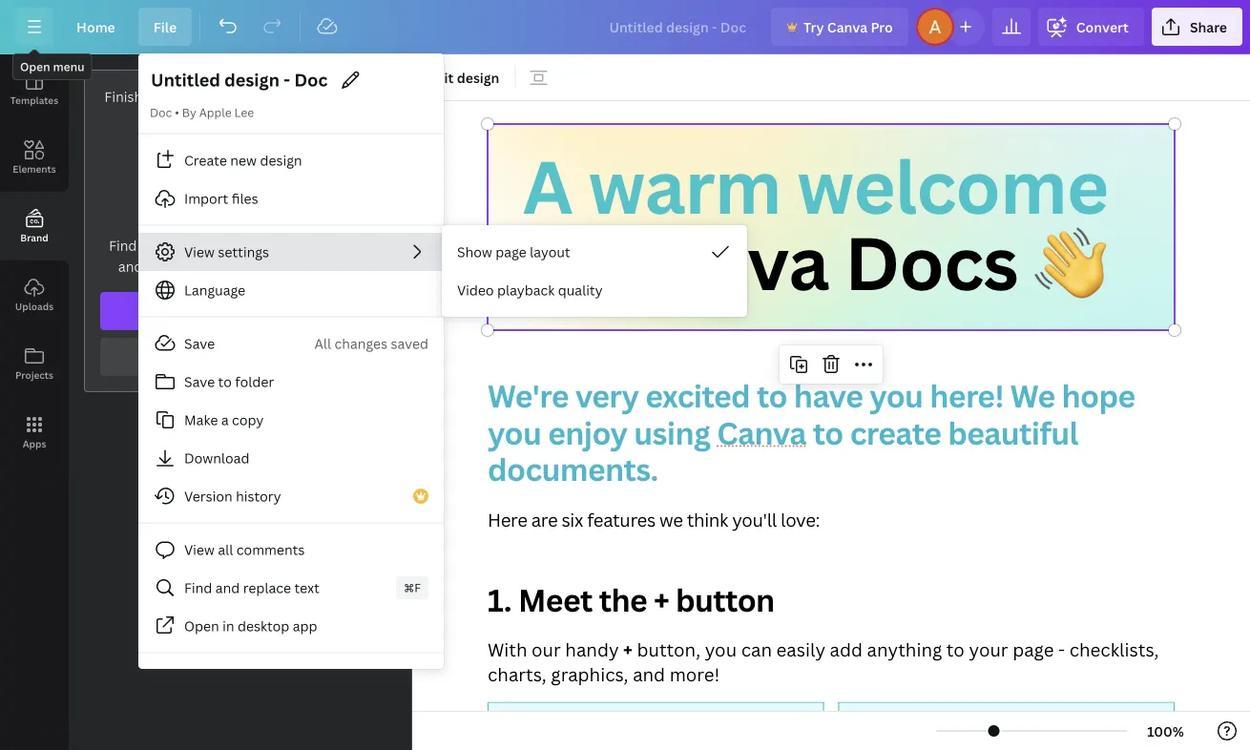Task type: locate. For each thing, give the bounding box(es) containing it.
have
[[794, 375, 863, 417]]

our
[[532, 637, 561, 661]]

pro
[[871, 18, 893, 36], [274, 302, 296, 320]]

1 horizontal spatial templates
[[207, 108, 273, 126]]

show
[[457, 243, 492, 261]]

language button
[[138, 271, 444, 309]]

0 vertical spatial kit
[[288, 87, 306, 105]]

you
[[870, 375, 923, 417], [488, 412, 541, 453], [705, 637, 737, 661]]

None text field
[[412, 101, 1251, 750]]

open inside open in desktop app button
[[184, 617, 219, 635]]

you inside button, you can easily add anything to your page - checklists, charts, graphics, and more!
[[705, 637, 737, 661]]

1 horizontal spatial open
[[184, 617, 219, 635]]

open
[[20, 59, 50, 74], [184, 617, 219, 635]]

0 vertical spatial pro
[[871, 18, 893, 36]]

home
[[76, 18, 115, 36]]

find down 'view all comments'
[[184, 579, 212, 597]]

projects button
[[0, 329, 69, 398]]

setting
[[146, 87, 190, 105]]

1 horizontal spatial find
[[184, 579, 212, 597]]

version history button
[[138, 477, 444, 515]]

up right setting
[[193, 87, 210, 105]]

+ for the
[[654, 579, 669, 621]]

all inside find all of your brand assets in one place and quickly add them to your designs.
[[140, 236, 155, 254]]

2 view from the top
[[184, 541, 215, 559]]

the
[[599, 579, 647, 621]]

0 vertical spatial page
[[496, 243, 527, 261]]

your down assets
[[277, 257, 306, 275]]

view down version
[[184, 541, 215, 559]]

you right have
[[870, 375, 923, 417]]

up inside finish setting up your brand kit and brand templates
[[193, 87, 210, 105]]

0 horizontal spatial +
[[623, 637, 633, 661]]

Design title text field
[[594, 8, 764, 46], [150, 65, 331, 95]]

menu
[[53, 59, 85, 74]]

view right the of
[[184, 243, 215, 261]]

0 horizontal spatial try
[[207, 302, 227, 320]]

projects
[[15, 368, 53, 381]]

all for find
[[140, 236, 155, 254]]

button
[[676, 579, 775, 621]]

to
[[523, 213, 597, 312], [260, 257, 274, 275], [218, 373, 232, 391], [757, 375, 787, 417], [813, 412, 844, 453], [947, 637, 965, 661]]

apps
[[23, 437, 46, 450]]

1 vertical spatial page
[[1013, 637, 1054, 661]]

1 vertical spatial pro
[[274, 302, 296, 320]]

page left -
[[1013, 637, 1054, 661]]

open left menu
[[20, 59, 50, 74]]

here!
[[930, 375, 1004, 417]]

2 horizontal spatial you
[[870, 375, 923, 417]]

1 horizontal spatial you
[[705, 637, 737, 661]]

0 vertical spatial find
[[109, 236, 137, 254]]

assets
[[250, 236, 290, 254]]

to inside button, you can easily add anything to your page - checklists, charts, graphics, and more!
[[947, 637, 965, 661]]

1 view from the top
[[184, 243, 215, 261]]

warm
[[589, 136, 781, 235]]

+ right handy
[[623, 637, 633, 661]]

playback
[[497, 281, 555, 299]]

templates down open menu
[[10, 94, 58, 106]]

0 vertical spatial up
[[193, 87, 210, 105]]

kit
[[288, 87, 306, 105], [291, 348, 309, 366]]

add up language
[[195, 257, 220, 275]]

six
[[562, 507, 583, 532]]

1 horizontal spatial try canva pro
[[804, 18, 893, 36]]

0 horizontal spatial try canva pro
[[207, 302, 296, 320]]

hope
[[1062, 375, 1136, 417]]

in inside button
[[223, 617, 234, 635]]

using
[[634, 412, 710, 453]]

1 horizontal spatial add
[[830, 637, 863, 661]]

0 horizontal spatial all
[[140, 236, 155, 254]]

make a copy button
[[138, 401, 444, 439]]

0 vertical spatial try canva pro
[[804, 18, 893, 36]]

0 vertical spatial try
[[804, 18, 824, 36]]

home link
[[61, 8, 131, 46]]

brand up uploads button
[[20, 231, 48, 244]]

kit right lee
[[288, 87, 306, 105]]

excited
[[646, 375, 750, 417]]

convert
[[1077, 18, 1129, 36]]

canva
[[827, 18, 868, 36], [613, 213, 829, 312], [231, 302, 271, 320], [717, 412, 807, 453]]

welcome
[[797, 136, 1109, 235]]

quickly
[[146, 257, 192, 275]]

open for open in desktop app
[[184, 617, 219, 635]]

1 vertical spatial all
[[218, 541, 233, 559]]

view
[[184, 243, 215, 261], [184, 541, 215, 559]]

all left comments
[[218, 541, 233, 559]]

1 horizontal spatial try canva pro button
[[771, 8, 909, 46]]

0 vertical spatial save
[[184, 335, 215, 353]]

0 vertical spatial add
[[195, 257, 220, 275]]

page inside button, you can easily add anything to your page - checklists, charts, graphics, and more!
[[1013, 637, 1054, 661]]

checklists,
[[1070, 637, 1159, 661]]

0 horizontal spatial add
[[195, 257, 220, 275]]

pro inside main menu bar
[[871, 18, 893, 36]]

in left the desktop
[[223, 617, 234, 635]]

1 vertical spatial +
[[623, 637, 633, 661]]

1 vertical spatial find
[[184, 579, 212, 597]]

0 horizontal spatial in
[[223, 617, 234, 635]]

1 vertical spatial design
[[260, 151, 302, 169]]

try canva pro button inside main menu bar
[[771, 8, 909, 46]]

your inside finish setting up your brand kit and brand templates
[[213, 87, 243, 105]]

add right easily
[[830, 637, 863, 661]]

add inside button, you can easily add anything to your page - checklists, charts, graphics, and more!
[[830, 637, 863, 661]]

finish
[[104, 87, 142, 105]]

you'll
[[732, 507, 777, 532]]

add inside find all of your brand assets in one place and quickly add them to your designs.
[[195, 257, 220, 275]]

files
[[232, 189, 258, 208]]

0 horizontal spatial design
[[260, 151, 302, 169]]

your
[[213, 87, 243, 105], [175, 236, 205, 254], [277, 257, 306, 275], [216, 348, 246, 366], [969, 637, 1009, 661]]

desktop
[[238, 617, 290, 635]]

think
[[687, 507, 728, 532]]

create
[[184, 151, 227, 169]]

1 horizontal spatial try
[[804, 18, 824, 36]]

1 vertical spatial open
[[184, 617, 219, 635]]

1 horizontal spatial all
[[218, 541, 233, 559]]

try canva pro
[[804, 18, 893, 36], [207, 302, 296, 320]]

2 save from the top
[[184, 373, 215, 391]]

anything
[[867, 637, 942, 661]]

save for save
[[184, 335, 215, 353]]

kit left all
[[291, 348, 309, 366]]

1 vertical spatial try canva pro button
[[100, 292, 380, 330]]

templates up create new design
[[207, 108, 273, 126]]

1 vertical spatial add
[[830, 637, 863, 661]]

button,
[[637, 637, 701, 661]]

in left one
[[294, 236, 305, 254]]

open for open menu
[[20, 59, 50, 74]]

open in desktop app
[[184, 617, 317, 635]]

save for save to folder
[[184, 373, 215, 391]]

a
[[221, 411, 229, 429]]

templates inside finish setting up your brand kit and brand templates
[[207, 108, 273, 126]]

0 horizontal spatial templates
[[10, 94, 58, 106]]

0 horizontal spatial pro
[[274, 302, 296, 320]]

save up the save to folder
[[184, 335, 215, 353]]

try inside main menu bar
[[804, 18, 824, 36]]

save
[[184, 335, 215, 353], [184, 373, 215, 391]]

designs.
[[310, 257, 362, 275]]

0 vertical spatial templates
[[10, 94, 58, 106]]

open left the desktop
[[184, 617, 219, 635]]

⌘f
[[404, 580, 421, 596]]

0 vertical spatial +
[[654, 579, 669, 621]]

page inside button
[[496, 243, 527, 261]]

you left can
[[705, 637, 737, 661]]

0 vertical spatial open
[[20, 59, 50, 74]]

1 vertical spatial templates
[[207, 108, 273, 126]]

your inside button, you can easily add anything to your page - checklists, charts, graphics, and more!
[[969, 637, 1009, 661]]

folder
[[235, 373, 274, 391]]

1 horizontal spatial +
[[654, 579, 669, 621]]

to canva docs 👋
[[523, 213, 1106, 312]]

apple
[[199, 105, 232, 120]]

find all of your brand assets in one place and quickly add them to your designs.
[[109, 236, 371, 275]]

1 vertical spatial save
[[184, 373, 215, 391]]

view settings button
[[138, 233, 444, 271]]

brand up folder
[[249, 348, 288, 366]]

save down set
[[184, 373, 215, 391]]

and left quickly
[[118, 257, 143, 275]]

history
[[236, 487, 281, 505]]

all inside 'view all comments' button
[[218, 541, 233, 559]]

place
[[336, 236, 371, 254]]

kit inside finish setting up your brand kit and brand templates
[[288, 87, 306, 105]]

0 vertical spatial design
[[457, 68, 500, 86]]

all left the of
[[140, 236, 155, 254]]

1 vertical spatial view
[[184, 541, 215, 559]]

view inside button
[[184, 541, 215, 559]]

and down button,
[[633, 662, 665, 686]]

copy
[[232, 411, 264, 429]]

0 horizontal spatial open
[[20, 59, 50, 74]]

find left the of
[[109, 236, 137, 254]]

save inside button
[[184, 373, 215, 391]]

with
[[488, 637, 527, 661]]

brand
[[208, 236, 246, 254]]

to inside find all of your brand assets in one place and quickly add them to your designs.
[[260, 257, 274, 275]]

your right by
[[213, 87, 243, 105]]

find inside find all of your brand assets in one place and quickly add them to your designs.
[[109, 236, 137, 254]]

make a copy
[[184, 411, 264, 429]]

here
[[488, 507, 527, 532]]

1 vertical spatial in
[[223, 617, 234, 635]]

all
[[140, 236, 155, 254], [218, 541, 233, 559]]

0 vertical spatial all
[[140, 236, 155, 254]]

0 vertical spatial design title text field
[[594, 8, 764, 46]]

uploads
[[15, 300, 54, 313]]

apps button
[[0, 398, 69, 467]]

and up create new design button
[[309, 87, 334, 105]]

0 horizontal spatial design title text field
[[150, 65, 331, 95]]

0 vertical spatial view
[[184, 243, 215, 261]]

0 horizontal spatial page
[[496, 243, 527, 261]]

make
[[184, 411, 218, 429]]

100%
[[1148, 722, 1185, 740]]

up right set
[[196, 348, 213, 366]]

1 vertical spatial up
[[196, 348, 213, 366]]

1 save from the top
[[184, 335, 215, 353]]

1 horizontal spatial page
[[1013, 637, 1054, 661]]

1 horizontal spatial in
[[294, 236, 305, 254]]

your right the of
[[175, 236, 205, 254]]

video playback quality button
[[442, 271, 747, 309]]

+ right the
[[654, 579, 669, 621]]

0 vertical spatial try canva pro button
[[771, 8, 909, 46]]

1 horizontal spatial pro
[[871, 18, 893, 36]]

page right show
[[496, 243, 527, 261]]

design right edit
[[457, 68, 500, 86]]

1 vertical spatial kit
[[291, 348, 309, 366]]

0 vertical spatial in
[[294, 236, 305, 254]]

by apple lee
[[182, 105, 254, 120]]

brand
[[246, 87, 285, 105], [337, 87, 376, 105], [20, 231, 48, 244], [249, 348, 288, 366]]

we're
[[488, 375, 569, 417]]

create new design
[[184, 151, 302, 169]]

design right new
[[260, 151, 302, 169]]

saved
[[391, 335, 429, 353]]

in
[[294, 236, 305, 254], [223, 617, 234, 635]]

1 horizontal spatial design title text field
[[594, 8, 764, 46]]

1 vertical spatial try canva pro
[[207, 302, 296, 320]]

your left -
[[969, 637, 1009, 661]]

0 horizontal spatial you
[[488, 412, 541, 453]]

0 horizontal spatial find
[[109, 236, 137, 254]]

your up the save to folder
[[216, 348, 246, 366]]

you left the enjoy
[[488, 412, 541, 453]]

view inside dropdown button
[[184, 243, 215, 261]]

we
[[1011, 375, 1055, 417]]

design
[[457, 68, 500, 86], [260, 151, 302, 169]]

100% button
[[1135, 716, 1197, 746]]

1 horizontal spatial design
[[457, 68, 500, 86]]

in inside find all of your brand assets in one place and quickly add them to your designs.
[[294, 236, 305, 254]]

set up your brand kit button
[[100, 338, 380, 376]]

up inside button
[[196, 348, 213, 366]]



Task type: vqa. For each thing, say whether or not it's contained in the screenshot.
Canva Assistant icon
no



Task type: describe. For each thing, give the bounding box(es) containing it.
uploads button
[[0, 261, 69, 329]]

enjoy
[[548, 412, 627, 453]]

show page layout
[[457, 243, 571, 261]]

a
[[523, 136, 572, 235]]

side panel tab list
[[0, 54, 69, 467]]

your inside 'set up your brand kit' button
[[216, 348, 246, 366]]

replace
[[243, 579, 291, 597]]

edit design button
[[420, 62, 507, 93]]

app
[[293, 617, 317, 635]]

we
[[660, 507, 683, 532]]

file
[[153, 18, 177, 36]]

open in desktop app button
[[138, 607, 444, 645]]

very
[[575, 375, 639, 417]]

try canva pro inside main menu bar
[[804, 18, 893, 36]]

find and replace text
[[184, 579, 320, 597]]

design title text field inside main menu bar
[[594, 8, 764, 46]]

show page layout button
[[442, 233, 747, 271]]

kit inside 'set up your brand kit' button
[[291, 348, 309, 366]]

save to folder button
[[138, 363, 444, 401]]

and inside find all of your brand assets in one place and quickly add them to your designs.
[[118, 257, 143, 275]]

view for view all comments
[[184, 541, 215, 559]]

0 horizontal spatial try canva pro button
[[100, 292, 380, 330]]

1 vertical spatial design title text field
[[150, 65, 331, 95]]

elements
[[13, 162, 56, 175]]

by
[[182, 105, 196, 120]]

layout
[[530, 243, 571, 261]]

and inside button, you can easily add anything to your page - checklists, charts, graphics, and more!
[[633, 662, 665, 686]]

open menu
[[20, 59, 85, 74]]

edit design
[[428, 68, 500, 86]]

button, you can easily add anything to your page - checklists, charts, graphics, and more!
[[488, 637, 1164, 686]]

none text field containing a warm welcome
[[412, 101, 1251, 750]]

and left replace
[[216, 579, 240, 597]]

main menu bar
[[0, 0, 1251, 54]]

beautiful
[[948, 412, 1079, 453]]

file button
[[138, 8, 192, 46]]

a warm welcome
[[523, 136, 1109, 235]]

features
[[587, 507, 656, 532]]

1 vertical spatial try
[[207, 302, 227, 320]]

create new design button
[[138, 141, 444, 179]]

to inside button
[[218, 373, 232, 391]]

import files
[[184, 189, 258, 208]]

set up your brand kit
[[171, 348, 309, 366]]

quality
[[558, 281, 603, 299]]

share button
[[1152, 8, 1243, 46]]

them
[[223, 257, 257, 275]]

templates inside "button"
[[10, 94, 58, 106]]

find for find and replace text
[[184, 579, 212, 597]]

pro for try canva pro button in main menu bar
[[871, 18, 893, 36]]

of
[[159, 236, 172, 254]]

templates button
[[0, 54, 69, 123]]

documents.
[[488, 448, 658, 490]]

view settings
[[184, 243, 269, 261]]

handy
[[565, 637, 619, 661]]

all for view
[[218, 541, 233, 559]]

download button
[[138, 439, 444, 477]]

edit
[[428, 68, 454, 86]]

all changes saved
[[315, 335, 429, 353]]

comments
[[237, 541, 305, 559]]

set
[[171, 348, 192, 366]]

brand up create new design button
[[337, 87, 376, 105]]

graphics,
[[551, 662, 629, 686]]

+ for handy
[[623, 637, 633, 661]]

all
[[315, 335, 331, 353]]

version
[[184, 487, 233, 505]]

finish setting up your brand kit and brand templates
[[104, 87, 376, 126]]

lee
[[234, 105, 254, 120]]

convert button
[[1038, 8, 1144, 46]]

we're very excited to have you here! we hope you enjoy using canva to create beautiful documents.
[[488, 375, 1142, 490]]

create
[[850, 412, 941, 453]]

settings
[[218, 243, 269, 261]]

pro for the leftmost try canva pro button
[[274, 302, 296, 320]]

are
[[531, 507, 558, 532]]

video playback quality
[[457, 281, 603, 299]]

find for find all of your brand assets in one place and quickly add them to your designs.
[[109, 236, 137, 254]]

brand right 'apple'
[[246, 87, 285, 105]]

canva inside main menu bar
[[827, 18, 868, 36]]

and inside finish setting up your brand kit and brand templates
[[309, 87, 334, 105]]

more!
[[670, 662, 720, 686]]

text
[[294, 579, 320, 597]]

canva inside we're very excited to have you here! we hope you enjoy using canva to create beautiful documents.
[[717, 412, 807, 453]]

👋
[[1034, 213, 1106, 312]]

view for view settings
[[184, 243, 215, 261]]

save to folder
[[184, 373, 274, 391]]

with our handy +
[[488, 637, 633, 661]]

share
[[1190, 18, 1228, 36]]

charts,
[[488, 662, 547, 686]]

can
[[741, 637, 772, 661]]

brand inside side panel "tab list"
[[20, 231, 48, 244]]



